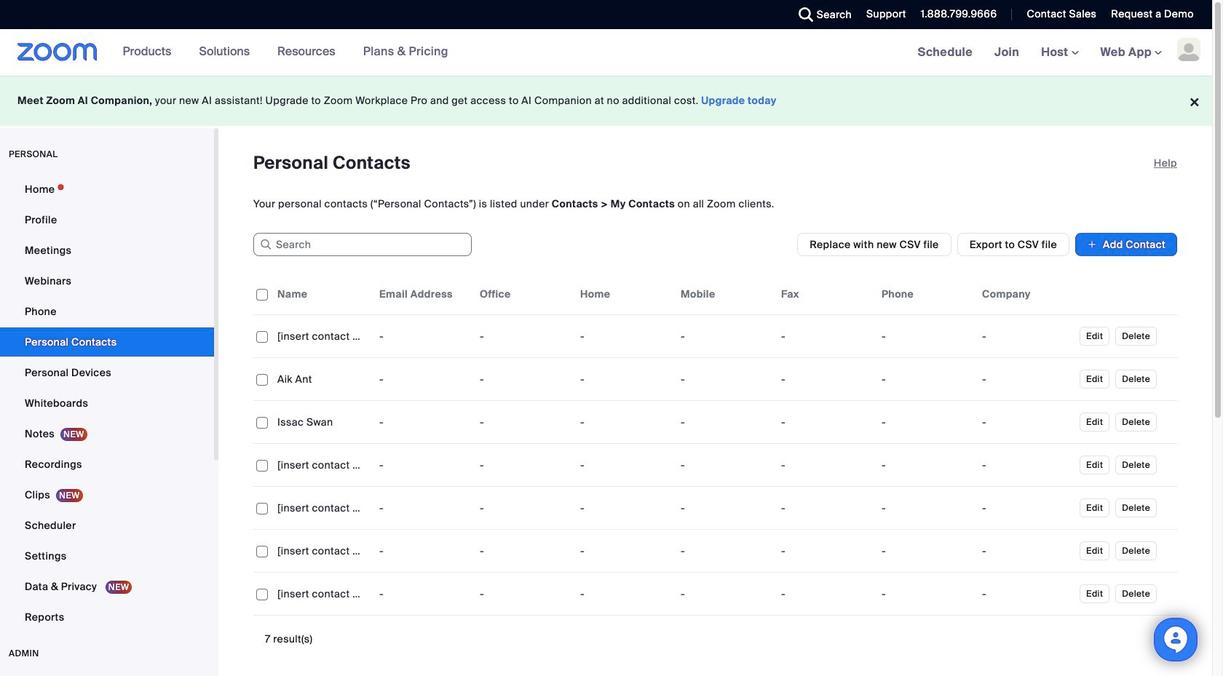 Task type: describe. For each thing, give the bounding box(es) containing it.
meetings navigation
[[908, 29, 1213, 76]]



Task type: vqa. For each thing, say whether or not it's contained in the screenshot.
the Admin Menu menu
no



Task type: locate. For each thing, give the bounding box(es) containing it.
Search Contacts Input text field
[[254, 233, 472, 256]]

profile picture image
[[1178, 38, 1201, 61]]

menu item
[[0, 675, 214, 677]]

cell
[[374, 322, 474, 351], [474, 322, 575, 351], [575, 322, 675, 351], [675, 322, 776, 351], [374, 365, 474, 394], [474, 365, 575, 394], [575, 365, 675, 394], [675, 365, 776, 394], [374, 408, 474, 437], [474, 408, 575, 437], [575, 408, 675, 437], [675, 408, 776, 437], [374, 451, 474, 480], [474, 451, 575, 480], [575, 451, 675, 480], [675, 451, 776, 480], [374, 494, 474, 523], [474, 494, 575, 523], [575, 494, 675, 523], [675, 494, 776, 523]]

personal menu menu
[[0, 175, 214, 634]]

product information navigation
[[97, 29, 460, 76]]

zoom logo image
[[17, 43, 97, 61]]

footer
[[0, 76, 1213, 126]]

application
[[254, 274, 1189, 627]]

add image
[[1088, 238, 1098, 252]]

banner
[[0, 29, 1213, 76]]



